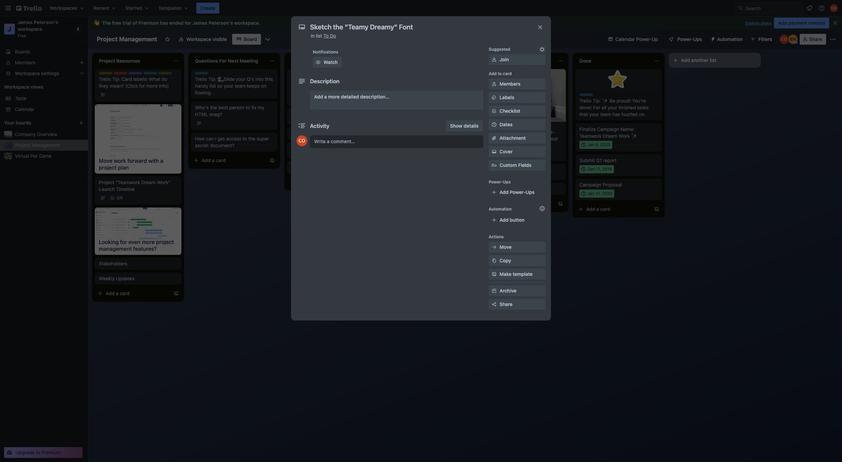 Task type: locate. For each thing, give the bounding box(es) containing it.
a for bottom create from template… image
[[116, 290, 118, 296]]

sm image inside 'checklist' link
[[491, 108, 498, 114]]

1 vertical spatial power-ups
[[489, 179, 511, 185]]

1 vertical spatial calendar
[[15, 106, 35, 112]]

team inside trello tip trello tip: splash those redtape- heavy issues that are slowing your team down here.
[[484, 143, 495, 148]]

sm image left join
[[491, 56, 498, 63]]

power-ups inside button
[[678, 36, 703, 42]]

workspace up free
[[18, 26, 42, 32]]

are up one
[[410, 83, 417, 89]]

1 vertical spatial create from template… image
[[654, 207, 660, 212]]

1 vertical spatial sketch
[[291, 164, 306, 170]]

so inside trello tip trello tip: 🌊slide your q's into this handy list so your team keeps on flowing.
[[217, 83, 223, 89]]

0 vertical spatial power-ups
[[678, 36, 703, 42]]

sm image for automation
[[708, 34, 717, 43]]

how
[[195, 136, 205, 142]]

1 horizontal spatial those
[[522, 129, 535, 135]]

2 horizontal spatial create from template… image
[[654, 207, 660, 212]]

0 vertical spatial automation
[[717, 36, 743, 42]]

tip for trello tip: 🌊slide your q's into this handy list so your team keeps on flowing.
[[207, 72, 213, 77]]

add left payment
[[779, 20, 787, 26]]

curate customer list link
[[291, 149, 370, 156]]

workspace up table
[[4, 84, 29, 90]]

christina overa (christinaovera) image
[[780, 35, 789, 44]]

1 vertical spatial those
[[522, 129, 535, 135]]

the inside how can i get access to the super secret document?
[[248, 136, 255, 142]]

color: purple, title: "design team" element
[[129, 72, 154, 77], [291, 111, 316, 116]]

to left fix
[[246, 105, 250, 110]]

0 horizontal spatial ups
[[503, 179, 511, 185]]

a down jan 31, 2020 "option"
[[597, 206, 599, 212]]

design team sketch site banner
[[291, 111, 332, 121]]

attachment
[[500, 135, 526, 141]]

awaiting
[[387, 90, 405, 96]]

tip: inside trello tip trello tip: splash those redtape- heavy issues that are slowing your team down here.
[[497, 129, 505, 135]]

team inside trello tip trello tip: this is where assigned tasks live so that your team can see who's working on what and when it's due.
[[340, 83, 351, 89]]

that
[[319, 83, 328, 89], [400, 83, 409, 89], [580, 111, 588, 117], [513, 136, 521, 142]]

watch button
[[313, 57, 342, 68]]

card
[[503, 71, 512, 76], [408, 148, 418, 154], [216, 157, 226, 163], [504, 201, 514, 207], [601, 206, 611, 212], [120, 290, 130, 296]]

dream
[[603, 133, 618, 139], [141, 179, 156, 185]]

1 vertical spatial are
[[523, 136, 530, 142]]

customer
[[307, 149, 328, 155]]

that inside the trello tip: 💬for those in-between tasks that are almost done but also awaiting one last step.
[[400, 83, 409, 89]]

tip for trello tip: this is where assigned tasks live so that your team can see who's working on what and when it's due.
[[303, 72, 309, 77]]

sm image inside labels link
[[491, 94, 498, 101]]

tip for trello tip: ✨ be proud! you're done! for all your finished tasks that your team has hustled on.
[[592, 93, 598, 99]]

1 jan from the top
[[588, 142, 595, 147]]

for right ended
[[185, 20, 191, 26]]

can inside trello tip trello tip: this is where assigned tasks live so that your team can see who's working on what and when it's due.
[[352, 83, 360, 89]]

they
[[99, 83, 108, 89]]

power-ups button
[[664, 34, 707, 45]]

add down budget
[[490, 201, 499, 207]]

the
[[102, 20, 111, 26]]

create from template… image for who's the best person to fix my html snag?
[[270, 158, 275, 163]]

dates button
[[489, 119, 546, 130]]

ben nelson (bennelson96) image
[[789, 35, 798, 44]]

0 notifications image
[[806, 4, 814, 12]]

1 vertical spatial management
[[32, 142, 60, 148]]

2 jan from the top
[[588, 191, 595, 196]]

0 horizontal spatial design
[[129, 72, 142, 77]]

2020 right 9,
[[601, 142, 611, 147]]

for inside banner
[[185, 20, 191, 26]]

0 horizontal spatial are
[[410, 83, 417, 89]]

calendar for calendar
[[15, 106, 35, 112]]

project
[[97, 36, 118, 43], [15, 142, 30, 148], [99, 179, 114, 185]]

1 horizontal spatial can
[[352, 83, 360, 89]]

sm image for join
[[491, 56, 498, 63]]

labels!
[[133, 76, 148, 82]]

sm image up the join link
[[539, 46, 546, 53]]

that up one
[[400, 83, 409, 89]]

assigned
[[344, 76, 364, 82]]

open information menu image
[[819, 5, 826, 12]]

sm image up 'add another list' button
[[708, 34, 717, 43]]

0 horizontal spatial members
[[15, 60, 35, 65]]

color: sky, title: "trello tip" element for trello tip: splash those redtape- heavy issues that are slowing your team down here.
[[484, 125, 502, 130]]

1 horizontal spatial management
[[119, 36, 157, 43]]

budget approval link
[[484, 186, 562, 192]]

tasks up on.
[[638, 105, 649, 110]]

power-ups up budget approval
[[489, 179, 511, 185]]

ended
[[169, 20, 184, 26]]

more
[[147, 83, 158, 89], [328, 94, 340, 100]]

Jan 9, 2020 checkbox
[[580, 141, 613, 149]]

make
[[500, 271, 512, 277]]

workspace inside "button"
[[186, 36, 211, 42]]

1 horizontal spatial share
[[810, 36, 823, 42]]

see
[[361, 83, 369, 89]]

workspace left visible
[[186, 36, 211, 42]]

sm image for move
[[491, 244, 498, 251]]

0 vertical spatial on
[[261, 83, 267, 89]]

those up almost
[[425, 76, 437, 82]]

tip: up issues
[[497, 129, 505, 135]]

share button down archive link on the bottom
[[489, 299, 546, 310]]

primary element
[[0, 0, 843, 16]]

calendar down table
[[15, 106, 35, 112]]

team down all
[[601, 111, 612, 117]]

a left what
[[324, 94, 327, 100]]

the left the super
[[248, 136, 255, 142]]

james inside banner
[[192, 20, 207, 26]]

1 horizontal spatial design
[[291, 111, 305, 116]]

visible
[[213, 36, 227, 42]]

your down 🌊slide at the top
[[224, 83, 234, 89]]

0 vertical spatial christina overa (christinaovera) image
[[830, 4, 839, 12]]

weekly
[[99, 276, 115, 281]]

project inside "link"
[[15, 142, 30, 148]]

0 vertical spatial share button
[[800, 34, 827, 45]]

on inside trello tip trello tip: 🌊slide your q's into this handy list so your team keeps on flowing.
[[261, 83, 267, 89]]

the left "teamy
[[308, 164, 315, 170]]

on.
[[639, 111, 646, 117]]

jan inside option
[[588, 142, 595, 147]]

banner
[[88, 16, 843, 30]]

17,
[[597, 167, 602, 172]]

0 horizontal spatial so
[[217, 83, 223, 89]]

0 horizontal spatial create from template… image
[[173, 291, 179, 296]]

team inside trello tip trello tip: 🌊slide your q's into this handy list so your team keeps on flowing.
[[235, 83, 246, 89]]

what
[[331, 90, 341, 96]]

the for sketch
[[308, 164, 315, 170]]

fix
[[251, 105, 257, 110]]

add to card
[[489, 71, 512, 76]]

project down the
[[97, 36, 118, 43]]

calendar power-up link
[[604, 34, 663, 45]]

0 vertical spatial can
[[352, 83, 360, 89]]

can inside how can i get access to the super secret document?
[[206, 136, 214, 142]]

hustled
[[622, 111, 638, 117]]

details
[[464, 123, 479, 129]]

has left ended
[[160, 20, 168, 26]]

tasks up awaiting
[[387, 83, 399, 89]]

sm image for checklist
[[491, 108, 498, 114]]

0 vertical spatial project management
[[97, 36, 157, 43]]

tip: inside trello tip trello tip: ✨ be proud! you're done! for all your finished tasks that your team has hustled on.
[[593, 98, 601, 104]]

sm image down down
[[491, 148, 498, 155]]

1 horizontal spatial power-ups
[[678, 36, 703, 42]]

here.
[[509, 143, 520, 148]]

project management inside text field
[[97, 36, 157, 43]]

project inside project "teamwork dream work" launch timeline
[[99, 179, 114, 185]]

1 vertical spatial color: orange, title: "one more step" element
[[484, 167, 497, 169]]

workspace visible button
[[174, 34, 231, 45]]

add down secret
[[202, 157, 211, 163]]

splash
[[506, 129, 521, 135]]

✨ inside finalize campaign name: teamwork dream work ✨
[[632, 133, 638, 139]]

0 vertical spatial those
[[425, 76, 437, 82]]

"teamwork
[[116, 179, 140, 185]]

sketch down curate
[[291, 164, 306, 170]]

tasks inside trello tip trello tip: ✨ be proud! you're done! for all your finished tasks that your team has hustled on.
[[638, 105, 649, 110]]

0 horizontal spatial calendar
[[15, 106, 35, 112]]

the inside "who's the best person to fix my html snag?"
[[210, 105, 217, 110]]

html
[[195, 111, 208, 117]]

0 horizontal spatial dream
[[141, 179, 156, 185]]

0 horizontal spatial team
[[143, 72, 154, 77]]

workspace up board link
[[234, 20, 259, 26]]

sm image left archive
[[491, 288, 498, 294]]

sm image left labels
[[491, 94, 498, 101]]

sketch left site
[[291, 115, 306, 121]]

2020 inside option
[[601, 142, 611, 147]]

add down weekly
[[106, 290, 115, 296]]

1 vertical spatial share
[[500, 301, 513, 307]]

show menu image
[[830, 36, 837, 43]]

so down 🌊slide at the top
[[217, 83, 223, 89]]

sm image inside cover link
[[491, 148, 498, 155]]

0 horizontal spatial james
[[18, 19, 33, 25]]

color: orange, title: "one more step" element up curate
[[291, 145, 305, 148]]

a inside add a more detailed description… link
[[324, 94, 327, 100]]

add left button
[[500, 217, 509, 223]]

in-
[[438, 76, 444, 82]]

design inside design team sketch site banner
[[291, 111, 305, 116]]

work
[[619, 133, 630, 139]]

updates
[[116, 276, 134, 281]]

snag?
[[210, 111, 222, 117]]

add a card down jan 31, 2020 "option"
[[587, 206, 611, 212]]

tip inside trello tip trello tip: this is where assigned tasks live so that your team can see who's working on what and when it's due.
[[303, 72, 309, 77]]

color: sky, title: "trello tip" element
[[144, 72, 162, 77], [195, 72, 213, 77], [291, 72, 309, 77], [580, 93, 598, 99], [484, 125, 502, 130]]

1 horizontal spatial tasks
[[387, 83, 399, 89]]

that down is
[[319, 83, 328, 89]]

sm image inside archive link
[[491, 288, 498, 294]]

can up when
[[352, 83, 360, 89]]

0 horizontal spatial the
[[210, 105, 217, 110]]

your inside trello tip trello tip: this is where assigned tasks live so that your team can see who's working on what and when it's due.
[[329, 83, 339, 89]]

can left i
[[206, 136, 214, 142]]

campaign up work
[[598, 126, 620, 132]]

0 horizontal spatial peterson's
[[34, 19, 58, 25]]

0 vertical spatial for
[[185, 20, 191, 26]]

method
[[809, 20, 826, 26]]

boards link
[[0, 46, 88, 57]]

0 horizontal spatial ✨
[[603, 98, 609, 104]]

a for who's the best person to fix my html snag?'s create from template… image
[[212, 157, 215, 163]]

power- inside power-ups button
[[678, 36, 694, 42]]

members up labels
[[500, 81, 521, 87]]

your down be
[[608, 105, 618, 110]]

(click
[[125, 83, 138, 89]]

cover
[[500, 149, 513, 154]]

0 horizontal spatial tasks
[[291, 83, 303, 89]]

1 vertical spatial jan
[[588, 191, 595, 196]]

who's the best person to fix my html snag?
[[195, 105, 264, 117]]

tip inside trello tip trello tip: ✨ be proud! you're done! for all your finished tasks that your team has hustled on.
[[592, 93, 598, 99]]

0 horizontal spatial power-ups
[[489, 179, 511, 185]]

team for where
[[340, 83, 351, 89]]

1 vertical spatial design
[[291, 111, 305, 116]]

sm image inside make template link
[[491, 271, 498, 278]]

0 vertical spatial color: orange, title: "one more step" element
[[291, 145, 305, 148]]

add inside 'button'
[[779, 20, 787, 26]]

1 vertical spatial 2020
[[603, 191, 613, 196]]

0 horizontal spatial management
[[32, 142, 60, 148]]

peterson's inside james peterson's workspace free
[[34, 19, 58, 25]]

tip: up handy
[[208, 76, 217, 82]]

2 sketch from the top
[[291, 164, 306, 170]]

.
[[259, 20, 261, 26]]

0 vertical spatial ✨
[[603, 98, 609, 104]]

to do link
[[324, 33, 336, 39]]

jan for finalize
[[588, 142, 595, 147]]

1 horizontal spatial calendar
[[616, 36, 635, 42]]

are left slowing
[[523, 136, 530, 142]]

1 so from the left
[[217, 83, 223, 89]]

document?
[[210, 143, 234, 148]]

add a more detailed description…
[[314, 94, 390, 100]]

james up free
[[18, 19, 33, 25]]

1 horizontal spatial dream
[[603, 133, 618, 139]]

1 horizontal spatial on
[[324, 90, 329, 96]]

1 vertical spatial workspace
[[18, 26, 42, 32]]

automation button
[[708, 34, 747, 45]]

a for create from template… image associated with finalize campaign name: teamwork dream work ✨
[[597, 206, 599, 212]]

color: orange, title: "one more step" element
[[291, 145, 305, 148], [484, 167, 497, 169]]

1 horizontal spatial project management
[[97, 36, 157, 43]]

share down method
[[810, 36, 823, 42]]

team left keeps at the left top of page
[[235, 83, 246, 89]]

0 vertical spatial more
[[147, 83, 158, 89]]

project inside text field
[[97, 36, 118, 43]]

premium right upgrade
[[41, 450, 61, 456]]

color: orange, title: "one more step" element for freelancer
[[484, 167, 497, 169]]

name:
[[621, 126, 635, 132]]

✨ down name: on the top of the page
[[632, 133, 638, 139]]

archive link
[[489, 286, 546, 296]]

report
[[604, 157, 617, 163]]

ups up add another list
[[694, 36, 703, 42]]

ups down freelancer contracts link
[[526, 189, 535, 195]]

sm image down add to card
[[491, 81, 498, 87]]

trello tip trello tip: ✨ be proud! you're done! for all your finished tasks that your team has hustled on.
[[580, 93, 649, 117]]

🌊slide
[[218, 76, 235, 82]]

0 vertical spatial 2020
[[601, 142, 611, 147]]

so up working
[[313, 83, 318, 89]]

ups
[[694, 36, 703, 42], [503, 179, 511, 185], [526, 189, 535, 195]]

tasks inside trello tip trello tip: this is where assigned tasks live so that your team can see who's working on what and when it's due.
[[291, 83, 303, 89]]

0 vertical spatial workspace
[[234, 20, 259, 26]]

be
[[610, 98, 616, 104]]

trello tip: splash those redtape- heavy issues that are slowing your team down here. link
[[484, 129, 562, 149]]

that inside trello tip trello tip: splash those redtape- heavy issues that are slowing your team down here.
[[513, 136, 521, 142]]

add a card
[[394, 148, 418, 154], [202, 157, 226, 163], [490, 201, 514, 207], [587, 206, 611, 212], [106, 290, 130, 296]]

1 sketch from the top
[[291, 115, 306, 121]]

1 vertical spatial members link
[[489, 79, 546, 89]]

work"
[[157, 179, 171, 185]]

0 horizontal spatial share button
[[489, 299, 546, 310]]

calendar for calendar power-up
[[616, 36, 635, 42]]

jan for campaign
[[588, 191, 595, 196]]

star or unstar board image
[[165, 37, 170, 42]]

0 horizontal spatial workspace
[[18, 26, 42, 32]]

0 horizontal spatial project management
[[15, 142, 60, 148]]

0 horizontal spatial share
[[500, 301, 513, 307]]

christina overa (christinaovera) image
[[830, 4, 839, 12], [297, 135, 308, 146]]

create from template… image
[[462, 148, 467, 154], [558, 201, 564, 207]]

0 horizontal spatial has
[[160, 20, 168, 26]]

2 vertical spatial the
[[308, 164, 315, 170]]

campaign inside finalize campaign name: teamwork dream work ✨
[[598, 126, 620, 132]]

1 horizontal spatial workspace
[[234, 20, 259, 26]]

site
[[308, 115, 315, 121]]

tip inside trello tip trello tip: splash those redtape- heavy issues that are slowing your team down here.
[[496, 125, 502, 130]]

dream left 'work"'
[[141, 179, 156, 185]]

tip: for that
[[497, 129, 505, 135]]

2 so from the left
[[313, 83, 318, 89]]

jan inside jan 31, 2020 "option"
[[588, 191, 595, 196]]

add inside button
[[681, 57, 690, 63]]

best
[[219, 105, 228, 110]]

0 horizontal spatial christina overa (christinaovera) image
[[297, 135, 308, 146]]

your
[[236, 76, 246, 82], [224, 83, 234, 89], [329, 83, 339, 89], [608, 105, 618, 110], [590, 111, 599, 117], [549, 136, 558, 142]]

team inside trello tip trello tip: ✨ be proud! you're done! for all your finished tasks that your team has hustled on.
[[601, 111, 612, 117]]

jan 9, 2020
[[588, 142, 611, 147]]

sm image
[[708, 34, 717, 43], [315, 59, 322, 66], [491, 81, 498, 87], [491, 94, 498, 101], [491, 244, 498, 251], [491, 271, 498, 278], [491, 288, 498, 294]]

1 vertical spatial for
[[139, 83, 145, 89]]

add right budget
[[500, 189, 509, 195]]

sm image inside the join link
[[491, 56, 498, 63]]

tip: left the 💬for
[[401, 76, 409, 82]]

members down boards
[[15, 60, 35, 65]]

tip: up the for
[[593, 98, 601, 104]]

to down join
[[498, 71, 502, 76]]

share down archive
[[500, 301, 513, 307]]

that up here.
[[513, 136, 521, 142]]

1 horizontal spatial so
[[313, 83, 318, 89]]

sm image inside watch button
[[315, 59, 322, 66]]

2020 right "31,"
[[603, 191, 613, 196]]

are
[[410, 83, 417, 89], [523, 136, 530, 142]]

a down write a comment text box
[[404, 148, 407, 154]]

fields
[[518, 162, 532, 168]]

share button down method
[[800, 34, 827, 45]]

0 horizontal spatial on
[[261, 83, 267, 89]]

list right in
[[316, 33, 322, 39]]

trello tip trello tip: this is where assigned tasks live so that your team can see who's working on what and when it's due.
[[291, 72, 369, 102]]

0 vertical spatial premium
[[138, 20, 159, 26]]

1 vertical spatial dream
[[141, 179, 156, 185]]

your left q's
[[236, 76, 246, 82]]

team down heavy
[[484, 143, 495, 148]]

0 vertical spatial jan
[[588, 142, 595, 147]]

project up launch
[[99, 179, 114, 185]]

sm image inside move link
[[491, 244, 498, 251]]

0 horizontal spatial color: purple, title: "design team" element
[[129, 72, 154, 77]]

power- inside calendar power-up link
[[637, 36, 652, 42]]

trello tip: 💬for those in-between tasks that are almost done but also awaiting one last step.
[[387, 76, 464, 96]]

more down what on the left of the page
[[147, 83, 158, 89]]

mean?
[[110, 83, 124, 89]]

sm image
[[539, 46, 546, 53], [491, 56, 498, 63], [491, 108, 498, 114], [491, 148, 498, 155], [491, 257, 498, 264]]

trello inside trello tip: card labels! what do they mean? (click for more info)
[[99, 76, 111, 82]]

filters button
[[749, 34, 775, 45]]

christina overa (christinaovera) image up curate
[[297, 135, 308, 146]]

workspace
[[186, 36, 211, 42], [4, 84, 29, 90]]

a down document?
[[212, 157, 215, 163]]

to right access
[[243, 136, 247, 142]]

0 vertical spatial project
[[97, 36, 118, 43]]

2020 inside "option"
[[603, 191, 613, 196]]

0 horizontal spatial more
[[147, 83, 158, 89]]

1 horizontal spatial james
[[192, 20, 207, 26]]

for down 'labels!'
[[139, 83, 145, 89]]

for inside trello tip: card labels! what do they mean? (click for more info)
[[139, 83, 145, 89]]

those up slowing
[[522, 129, 535, 135]]

2 horizontal spatial ups
[[694, 36, 703, 42]]

those
[[425, 76, 437, 82], [522, 129, 535, 135]]

your up what
[[329, 83, 339, 89]]

0 horizontal spatial those
[[425, 76, 437, 82]]

0 horizontal spatial for
[[139, 83, 145, 89]]

tip: up mean?
[[112, 76, 120, 82]]

tip: inside trello tip trello tip: 🌊slide your q's into this handy list so your team keeps on flowing.
[[208, 76, 217, 82]]

sm image left copy
[[491, 257, 498, 264]]

sm image left watch
[[315, 59, 322, 66]]

company
[[15, 131, 36, 137]]

color: sky, title: "trello tip" element for trello tip: 🌊slide your q's into this handy list so your team keeps on flowing.
[[195, 72, 213, 77]]

tasks up who's
[[291, 83, 303, 89]]

1 horizontal spatial team
[[306, 111, 316, 116]]

1 horizontal spatial for
[[185, 20, 191, 26]]

sm image inside automation "button"
[[708, 34, 717, 43]]

Write a comment text field
[[310, 135, 484, 148]]

dream left work
[[603, 133, 618, 139]]

None text field
[[307, 21, 530, 33]]

1 horizontal spatial premium
[[138, 20, 159, 26]]

add a card down document?
[[202, 157, 226, 163]]

calendar left up
[[616, 36, 635, 42]]

table link
[[15, 95, 84, 102]]

sm image inside copy link
[[491, 257, 498, 264]]

1 horizontal spatial ✨
[[632, 133, 638, 139]]

tip inside trello tip trello tip: 🌊slide your q's into this handy list so your team keeps on flowing.
[[207, 72, 213, 77]]

0 horizontal spatial color: orange, title: "one more step" element
[[291, 145, 305, 148]]

trello tip: ✨ be proud! you're done! for all your finished tasks that your team has hustled on. link
[[580, 98, 658, 118]]

premium right of
[[138, 20, 159, 26]]

create from template… image
[[270, 158, 275, 163], [654, 207, 660, 212], [173, 291, 179, 296]]

peterson's up boards link
[[34, 19, 58, 25]]

has down the finished
[[613, 111, 621, 117]]

1 horizontal spatial workspace
[[186, 36, 211, 42]]

add a card down budget approval
[[490, 201, 514, 207]]

sm image down the actions
[[491, 244, 498, 251]]

0 vertical spatial management
[[119, 36, 157, 43]]

upgrade
[[16, 450, 35, 456]]

peterson's up visible
[[209, 20, 233, 26]]

Board name text field
[[93, 34, 161, 45]]

0 horizontal spatial can
[[206, 136, 214, 142]]

2 vertical spatial create from template… image
[[173, 291, 179, 296]]

your boards with 3 items element
[[4, 119, 68, 127]]

freelancer contracts link
[[484, 171, 562, 177]]

project management down company overview at top
[[15, 142, 60, 148]]

1 horizontal spatial automation
[[717, 36, 743, 42]]

tip: inside trello tip trello tip: this is where assigned tasks live so that your team can see who's working on what and when it's due.
[[305, 76, 313, 82]]

share
[[810, 36, 823, 42], [500, 301, 513, 307]]

finalize
[[580, 126, 596, 132]]

management up game
[[32, 142, 60, 148]]

1 vertical spatial team
[[306, 111, 316, 116]]

add another list
[[681, 57, 717, 63]]

has inside banner
[[160, 20, 168, 26]]

0 vertical spatial are
[[410, 83, 417, 89]]



Task type: vqa. For each thing, say whether or not it's contained in the screenshot.
Planned THE ADD A CARD
no



Task type: describe. For each thing, give the bounding box(es) containing it.
sm image for suggested
[[539, 46, 546, 53]]

slowing
[[531, 136, 547, 142]]

0 vertical spatial design
[[129, 72, 142, 77]]

✨ inside trello tip trello tip: ✨ be proud! you're done! for all your finished tasks that your team has hustled on.
[[603, 98, 609, 104]]

custom
[[500, 162, 517, 168]]

1 vertical spatial members
[[500, 81, 521, 87]]

sketch inside design team sketch site banner
[[291, 115, 306, 121]]

company overview link
[[15, 131, 84, 138]]

list right customer
[[329, 149, 335, 155]]

trello tip: this is where assigned tasks live so that your team can see who's working on what and when it's due. link
[[291, 76, 370, 103]]

add down write a comment text box
[[394, 148, 403, 154]]

show details
[[450, 123, 479, 129]]

project for project "teamwork dream work" launch timeline link
[[99, 179, 114, 185]]

Dec 17, 2019 checkbox
[[580, 165, 614, 173]]

add board image
[[79, 120, 84, 126]]

tasks inside the trello tip: 💬for those in-between tasks that are almost done but also awaiting one last step.
[[387, 83, 399, 89]]

dream inside project "teamwork dream work" launch timeline
[[141, 179, 156, 185]]

1 horizontal spatial peterson's
[[209, 20, 233, 26]]

tip: for live
[[305, 76, 313, 82]]

make template
[[500, 271, 533, 277]]

jan 31, 2020
[[588, 191, 613, 196]]

person
[[229, 105, 245, 110]]

legal review link
[[387, 104, 466, 111]]

up
[[652, 36, 658, 42]]

Search field
[[744, 3, 803, 13]]

description…
[[360, 94, 390, 100]]

ups inside button
[[694, 36, 703, 42]]

finished
[[619, 105, 636, 110]]

custom fields button
[[489, 162, 546, 169]]

so inside trello tip trello tip: this is where assigned tasks live so that your team can see who's working on what and when it's due.
[[313, 83, 318, 89]]

detailed
[[341, 94, 359, 100]]

tip: inside the trello tip: 💬for those in-between tasks that are almost done but also awaiting one last step.
[[401, 76, 409, 82]]

team for q's
[[235, 83, 246, 89]]

share for the bottom share "button"
[[500, 301, 513, 307]]

company overview
[[15, 131, 57, 137]]

q1
[[597, 157, 602, 163]]

super
[[257, 136, 269, 142]]

is
[[325, 76, 328, 82]]

workspace inside james peterson's workspace free
[[18, 26, 42, 32]]

automation inside "button"
[[717, 36, 743, 42]]

info)
[[159, 83, 169, 89]]

add a card down write a comment text box
[[394, 148, 418, 154]]

to right upgrade
[[36, 450, 40, 456]]

sm image for members
[[491, 81, 498, 87]]

weekly updates link
[[99, 275, 177, 282]]

2020 for proposal
[[603, 191, 613, 196]]

tip: for handy
[[208, 76, 217, 82]]

wave image
[[93, 20, 100, 26]]

live
[[304, 83, 311, 89]]

add inside button
[[500, 217, 509, 223]]

tip: for for
[[593, 98, 601, 104]]

project management link
[[15, 142, 84, 149]]

archive
[[500, 288, 517, 294]]

launch
[[99, 186, 115, 192]]

between
[[444, 76, 463, 82]]

payment
[[789, 20, 808, 26]]

project management inside "link"
[[15, 142, 60, 148]]

suggested
[[489, 47, 511, 52]]

edit email drafts link
[[291, 130, 370, 137]]

custom fields
[[500, 162, 532, 168]]

halp
[[158, 72, 168, 77]]

add payment method
[[779, 20, 826, 26]]

color: red, title: "priority" element
[[114, 72, 128, 77]]

who's
[[195, 105, 209, 110]]

card down document?
[[216, 157, 226, 163]]

notifications
[[313, 49, 338, 55]]

0 horizontal spatial premium
[[41, 450, 61, 456]]

1 vertical spatial share button
[[489, 299, 546, 310]]

0 vertical spatial members
[[15, 60, 35, 65]]

edit email drafts
[[291, 130, 327, 136]]

template
[[513, 271, 533, 277]]

add payment method button
[[775, 18, 830, 28]]

that inside trello tip trello tip: ✨ be proud! you're done! for all your finished tasks that your team has hustled on.
[[580, 111, 588, 117]]

list inside button
[[710, 57, 717, 63]]

those inside trello tip trello tip: splash those redtape- heavy issues that are slowing your team down here.
[[522, 129, 535, 135]]

workspace for workspace visible
[[186, 36, 211, 42]]

color: sky, title: "trello tip" element for trello tip: ✨ be proud! you're done! for all your finished tasks that your team has hustled on.
[[580, 93, 598, 99]]

views
[[31, 84, 43, 90]]

1 horizontal spatial share button
[[800, 34, 827, 45]]

add a card down weekly updates
[[106, 290, 130, 296]]

color: orange, title: "one more step" element for curate
[[291, 145, 305, 148]]

more inside trello tip: card labels! what do they mean? (click for more info)
[[147, 83, 158, 89]]

a down budget approval
[[501, 201, 503, 207]]

overview
[[37, 131, 57, 137]]

your inside trello tip trello tip: splash those redtape- heavy issues that are slowing your team down here.
[[549, 136, 558, 142]]

customize views image
[[265, 36, 271, 43]]

james inside james peterson's workspace free
[[18, 19, 33, 25]]

dec
[[588, 167, 595, 172]]

card down add power-ups link
[[504, 201, 514, 207]]

checklist
[[500, 108, 521, 114]]

one
[[407, 90, 415, 96]]

labels
[[500, 94, 515, 100]]

to inside how can i get access to the super secret document?
[[243, 136, 247, 142]]

do
[[162, 76, 167, 82]]

sm image for labels
[[491, 94, 498, 101]]

card down write a comment text box
[[408, 148, 418, 154]]

add button button
[[489, 215, 546, 226]]

to
[[324, 33, 329, 39]]

those inside the trello tip: 💬for those in-between tasks that are almost done but also awaiting one last step.
[[425, 76, 437, 82]]

1 horizontal spatial create from template… image
[[558, 201, 564, 207]]

dream inside finalize campaign name: teamwork dream work ✨
[[603, 133, 618, 139]]

redtape-
[[536, 129, 555, 135]]

email
[[301, 130, 313, 136]]

how can i get access to the super secret document? link
[[195, 135, 274, 149]]

1 vertical spatial campaign
[[580, 182, 602, 188]]

get
[[218, 136, 225, 142]]

proposal
[[603, 182, 622, 188]]

curate
[[291, 149, 306, 155]]

flowing.
[[195, 90, 212, 96]]

this
[[265, 76, 273, 82]]

1 vertical spatial ups
[[503, 179, 511, 185]]

0 horizontal spatial create from template… image
[[462, 148, 467, 154]]

free
[[112, 20, 121, 26]]

j link
[[4, 24, 15, 35]]

trello tip halp
[[144, 72, 168, 77]]

1 vertical spatial automation
[[489, 207, 512, 212]]

card down the updates
[[120, 290, 130, 296]]

👋
[[93, 20, 100, 26]]

james peterson's workspace link
[[18, 19, 59, 32]]

team inside design team sketch site banner
[[306, 111, 316, 116]]

1 vertical spatial christina overa (christinaovera) image
[[297, 135, 308, 146]]

power- inside add power-ups link
[[510, 189, 526, 195]]

card down join
[[503, 71, 512, 76]]

add power-ups link
[[489, 187, 546, 198]]

on inside trello tip trello tip: this is where assigned tasks live so that your team can see who's working on what and when it's due.
[[324, 90, 329, 96]]

due.
[[299, 97, 309, 102]]

my
[[258, 105, 264, 110]]

trello inside the trello tip: 💬for those in-between tasks that are almost done but also awaiting one last step.
[[387, 76, 399, 82]]

1 horizontal spatial members link
[[489, 79, 546, 89]]

create from template… image for finalize campaign name: teamwork dream work ✨
[[654, 207, 660, 212]]

when
[[352, 90, 364, 96]]

tip: inside trello tip: card labels! what do they mean? (click for more info)
[[112, 76, 120, 82]]

that inside trello tip trello tip: this is where assigned tasks live so that your team can see who's working on what and when it's due.
[[319, 83, 328, 89]]

also
[[455, 83, 464, 89]]

add power-ups
[[500, 189, 535, 195]]

0 vertical spatial members link
[[0, 57, 88, 68]]

trello tip trello tip: 🌊slide your q's into this handy list so your team keeps on flowing.
[[195, 72, 273, 96]]

1 vertical spatial more
[[328, 94, 340, 100]]

add down jan 31, 2020 "option"
[[587, 206, 596, 212]]

color: yellow, title: "copy request" element
[[99, 72, 112, 75]]

add down suggested
[[489, 71, 497, 76]]

join link
[[489, 54, 546, 65]]

are inside trello tip trello tip: splash those redtape- heavy issues that are slowing your team down here.
[[523, 136, 530, 142]]

proud!
[[617, 98, 631, 104]]

share for the rightmost share "button"
[[810, 36, 823, 42]]

trello tip: card labels! what do they mean? (click for more info) link
[[99, 76, 177, 89]]

card down jan 31, 2020
[[601, 206, 611, 212]]

a for create from template… icon to the left
[[404, 148, 407, 154]]

submit q1 report link
[[580, 157, 658, 164]]

Jan 31, 2020 checkbox
[[580, 190, 615, 198]]

calendar power-up
[[616, 36, 658, 42]]

1 horizontal spatial christina overa (christinaovera) image
[[830, 4, 839, 12]]

list inside trello tip trello tip: 🌊slide your q's into this handy list so your team keeps on flowing.
[[210, 83, 216, 89]]

team for redtape-
[[484, 143, 495, 148]]

2020 for campaign
[[601, 142, 611, 147]]

copy
[[500, 258, 512, 263]]

watch
[[324, 59, 338, 65]]

banner containing 👋
[[88, 16, 843, 30]]

color: sky, title: "trello tip" element for trello tip: this is where assigned tasks live so that your team can see who's working on what and when it's due.
[[291, 72, 309, 77]]

sm image for copy
[[491, 257, 498, 264]]

1 vertical spatial color: purple, title: "design team" element
[[291, 111, 316, 116]]

game
[[39, 153, 52, 159]]

management inside text field
[[119, 36, 157, 43]]

down
[[496, 143, 508, 148]]

calendar link
[[15, 106, 84, 113]]

sm image for make template
[[491, 271, 498, 278]]

your down the for
[[590, 111, 599, 117]]

search image
[[738, 5, 744, 11]]

dec 17, 2019
[[588, 167, 612, 172]]

has inside trello tip trello tip: ✨ be proud! you're done! for all your finished tasks that your team has hustled on.
[[613, 111, 621, 117]]

💬for
[[410, 76, 423, 82]]

are inside the trello tip: 💬for those in-between tasks that are almost done but also awaiting one last step.
[[410, 83, 417, 89]]

add right due.
[[314, 94, 323, 100]]

explore plans button
[[746, 19, 772, 27]]

sm image for archive
[[491, 288, 498, 294]]

color: lime, title: "halp" element
[[158, 72, 172, 77]]

sm image for watch
[[315, 59, 322, 66]]

trello tip: 💬for those in-between tasks that are almost done but also awaiting one last step. link
[[387, 76, 466, 96]]

sm image for cover
[[491, 148, 498, 155]]

add another list button
[[669, 53, 761, 68]]

the for who's
[[210, 105, 217, 110]]

font
[[354, 164, 364, 170]]

management inside "link"
[[32, 142, 60, 148]]

virtual pet game link
[[15, 153, 84, 160]]

working
[[305, 90, 323, 96]]

6
[[120, 195, 123, 200]]

all
[[602, 105, 607, 110]]

project for project management "link"
[[15, 142, 30, 148]]

2 vertical spatial ups
[[526, 189, 535, 195]]

in list to do
[[311, 33, 336, 39]]

to inside "who's the best person to fix my html snag?"
[[246, 105, 250, 110]]

workspace for workspace views
[[4, 84, 29, 90]]



